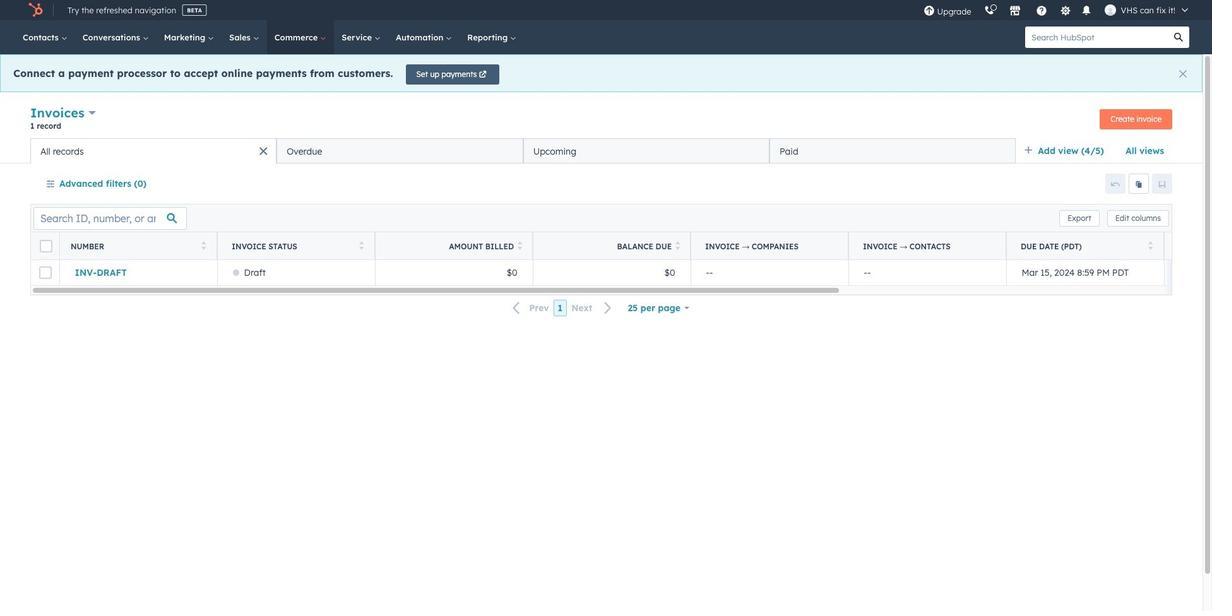 Task type: locate. For each thing, give the bounding box(es) containing it.
4 press to sort. element from the left
[[676, 241, 681, 252]]

Search HubSpot search field
[[1026, 27, 1168, 48]]

marketplaces image
[[1009, 6, 1021, 17]]

column header
[[691, 232, 849, 260], [849, 232, 1007, 260]]

press to sort. image
[[676, 241, 681, 250]]

jer mill image
[[1105, 4, 1116, 16]]

menu
[[917, 0, 1197, 20]]

3 press to sort. image from the left
[[518, 241, 523, 250]]

2 press to sort. image from the left
[[359, 241, 364, 250]]

alert
[[0, 54, 1203, 92]]

banner
[[30, 104, 1173, 138]]

4 press to sort. image from the left
[[1148, 241, 1153, 250]]

press to sort. image
[[201, 241, 206, 250], [359, 241, 364, 250], [518, 241, 523, 250], [1148, 241, 1153, 250]]

press to sort. element
[[201, 241, 206, 252], [359, 241, 364, 252], [518, 241, 523, 252], [676, 241, 681, 252], [1148, 241, 1153, 252]]

1 press to sort. element from the left
[[201, 241, 206, 252]]

pagination navigation
[[505, 300, 620, 317]]

press to sort. image for third press to sort. element
[[518, 241, 523, 250]]

5 press to sort. element from the left
[[1148, 241, 1153, 252]]

2 column header from the left
[[849, 232, 1007, 260]]

1 press to sort. image from the left
[[201, 241, 206, 250]]



Task type: describe. For each thing, give the bounding box(es) containing it.
close image
[[1180, 70, 1187, 78]]

press to sort. image for fourth press to sort. element from the right
[[359, 241, 364, 250]]

press to sort. image for first press to sort. element from the left
[[201, 241, 206, 250]]

3 press to sort. element from the left
[[518, 241, 523, 252]]

2 press to sort. element from the left
[[359, 241, 364, 252]]

Search ID, number, or amount billed search field
[[33, 207, 187, 230]]

press to sort. image for first press to sort. element from the right
[[1148, 241, 1153, 250]]

1 column header from the left
[[691, 232, 849, 260]]



Task type: vqa. For each thing, say whether or not it's contained in the screenshot.
60 previous
no



